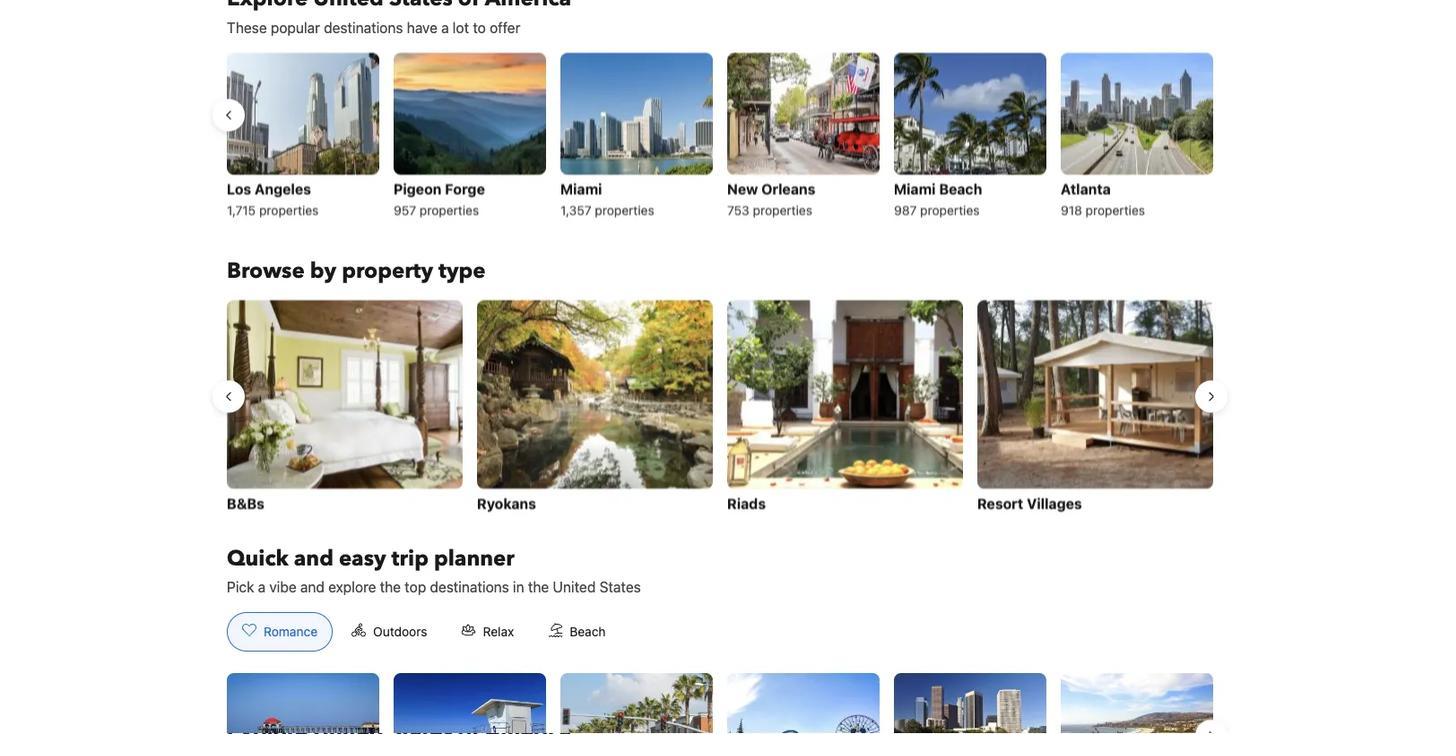 Task type: locate. For each thing, give the bounding box(es) containing it.
2 properties from the left
[[420, 203, 479, 218]]

2 miami from the left
[[895, 180, 936, 197]]

easy
[[339, 544, 386, 574]]

destinations
[[324, 19, 403, 36], [430, 579, 509, 596]]

1 the from the left
[[380, 579, 401, 596]]

properties right 1,357
[[595, 203, 655, 218]]

beach
[[940, 180, 983, 197], [570, 625, 606, 640]]

region containing b&bs
[[213, 293, 1228, 523]]

properties down forge
[[420, 203, 479, 218]]

top
[[405, 579, 426, 596]]

0 horizontal spatial destinations
[[324, 19, 403, 36]]

region containing los angeles
[[213, 45, 1228, 228]]

miami
[[561, 180, 602, 197], [895, 180, 936, 197]]

0 vertical spatial destinations
[[324, 19, 403, 36]]

0 horizontal spatial the
[[380, 579, 401, 596]]

1 horizontal spatial miami
[[895, 180, 936, 197]]

0 vertical spatial a
[[441, 19, 449, 36]]

1 vertical spatial beach
[[570, 625, 606, 640]]

orleans
[[762, 180, 816, 197]]

miami inside miami beach 987 properties
[[895, 180, 936, 197]]

a
[[441, 19, 449, 36], [258, 579, 266, 596]]

pigeon
[[394, 180, 442, 197]]

4 properties from the left
[[753, 203, 813, 218]]

1,357
[[561, 203, 592, 218]]

relax button
[[446, 613, 530, 652]]

ryokans
[[477, 495, 536, 512]]

and up 'vibe'
[[294, 544, 334, 574]]

offer
[[490, 19, 521, 36]]

1 vertical spatial and
[[300, 579, 325, 596]]

pigeon forge 957 properties
[[394, 180, 485, 218]]

popular
[[271, 19, 320, 36]]

0 horizontal spatial miami
[[561, 180, 602, 197]]

new orleans 753 properties
[[728, 180, 816, 218]]

1 properties from the left
[[259, 203, 319, 218]]

properties inside los angeles 1,715 properties
[[259, 203, 319, 218]]

miami 1,357 properties
[[561, 180, 655, 218]]

b&bs link
[[227, 300, 463, 516]]

1 vertical spatial destinations
[[430, 579, 509, 596]]

pick
[[227, 579, 254, 596]]

0 vertical spatial beach
[[940, 180, 983, 197]]

0 vertical spatial and
[[294, 544, 334, 574]]

the right 'in'
[[528, 579, 549, 596]]

5 properties from the left
[[921, 203, 980, 218]]

1 vertical spatial region
[[213, 293, 1228, 523]]

properties inside miami beach 987 properties
[[921, 203, 980, 218]]

these popular destinations have a lot to offer
[[227, 19, 521, 36]]

tab list
[[213, 613, 636, 653]]

these
[[227, 19, 267, 36]]

the
[[380, 579, 401, 596], [528, 579, 549, 596]]

and
[[294, 544, 334, 574], [300, 579, 325, 596]]

3 region from the top
[[213, 667, 1228, 735]]

0 horizontal spatial beach
[[570, 625, 606, 640]]

properties inside pigeon forge 957 properties
[[420, 203, 479, 218]]

explore
[[329, 579, 376, 596]]

0 vertical spatial region
[[213, 45, 1228, 228]]

properties
[[259, 203, 319, 218], [420, 203, 479, 218], [595, 203, 655, 218], [753, 203, 813, 218], [921, 203, 980, 218], [1086, 203, 1146, 218]]

romance
[[264, 625, 318, 640]]

destinations left have
[[324, 19, 403, 36]]

region
[[213, 45, 1228, 228], [213, 293, 1228, 523], [213, 667, 1228, 735]]

1 region from the top
[[213, 45, 1228, 228]]

2 vertical spatial region
[[213, 667, 1228, 735]]

1 miami from the left
[[561, 180, 602, 197]]

riads
[[728, 495, 766, 512]]

atlanta 918 properties
[[1061, 180, 1146, 218]]

1 vertical spatial a
[[258, 579, 266, 596]]

browse
[[227, 257, 305, 286]]

in
[[513, 579, 525, 596]]

6 properties from the left
[[1086, 203, 1146, 218]]

miami up 987
[[895, 180, 936, 197]]

properties down angeles
[[259, 203, 319, 218]]

properties down atlanta
[[1086, 203, 1146, 218]]

miami for beach
[[895, 180, 936, 197]]

3 properties from the left
[[595, 203, 655, 218]]

a left lot at left
[[441, 19, 449, 36]]

miami inside miami 1,357 properties
[[561, 180, 602, 197]]

properties right 987
[[921, 203, 980, 218]]

relax
[[483, 625, 514, 640]]

outdoors
[[373, 625, 428, 640]]

properties for miami
[[921, 203, 980, 218]]

properties down orleans
[[753, 203, 813, 218]]

properties inside new orleans 753 properties
[[753, 203, 813, 218]]

resort villages
[[978, 495, 1083, 512]]

properties for pigeon
[[420, 203, 479, 218]]

1 horizontal spatial the
[[528, 579, 549, 596]]

trip
[[392, 544, 429, 574]]

the left top
[[380, 579, 401, 596]]

a left 'vibe'
[[258, 579, 266, 596]]

miami up 1,357
[[561, 180, 602, 197]]

new
[[728, 180, 758, 197]]

quick
[[227, 544, 289, 574]]

destinations down 'planner'
[[430, 579, 509, 596]]

1 horizontal spatial beach
[[940, 180, 983, 197]]

and right 'vibe'
[[300, 579, 325, 596]]

1 horizontal spatial a
[[441, 19, 449, 36]]

1 horizontal spatial destinations
[[430, 579, 509, 596]]

riads link
[[728, 300, 964, 516]]

2 region from the top
[[213, 293, 1228, 523]]

0 horizontal spatial a
[[258, 579, 266, 596]]



Task type: vqa. For each thing, say whether or not it's contained in the screenshot.
b&bs LINK
yes



Task type: describe. For each thing, give the bounding box(es) containing it.
753
[[728, 203, 750, 218]]

atlanta
[[1061, 180, 1112, 197]]

angeles
[[255, 180, 311, 197]]

properties inside miami 1,357 properties
[[595, 203, 655, 218]]

romance button
[[227, 613, 333, 652]]

planner
[[434, 544, 515, 574]]

918
[[1061, 203, 1083, 218]]

have
[[407, 19, 438, 36]]

united
[[553, 579, 596, 596]]

los angeles 1,715 properties
[[227, 180, 319, 218]]

type
[[439, 257, 486, 286]]

a inside the quick and easy trip planner pick a vibe and explore the top destinations in the united states
[[258, 579, 266, 596]]

resort
[[978, 495, 1024, 512]]

ryokans link
[[477, 300, 713, 516]]

quick and easy trip planner pick a vibe and explore the top destinations in the united states
[[227, 544, 641, 596]]

987
[[895, 203, 917, 218]]

states
[[600, 579, 641, 596]]

miami for 1,357
[[561, 180, 602, 197]]

vibe
[[270, 579, 297, 596]]

2 the from the left
[[528, 579, 549, 596]]

destinations inside the quick and easy trip planner pick a vibe and explore the top destinations in the united states
[[430, 579, 509, 596]]

b&bs
[[227, 495, 265, 512]]

los
[[227, 180, 251, 197]]

tab list containing romance
[[213, 613, 636, 653]]

lot
[[453, 19, 469, 36]]

beach button
[[533, 613, 621, 652]]

miami beach 987 properties
[[895, 180, 983, 218]]

by
[[310, 257, 337, 286]]

browse by property type
[[227, 257, 486, 286]]

resort villages link
[[978, 300, 1214, 516]]

beach inside miami beach 987 properties
[[940, 180, 983, 197]]

properties inside atlanta 918 properties
[[1086, 203, 1146, 218]]

to
[[473, 19, 486, 36]]

villages
[[1027, 495, 1083, 512]]

properties for new
[[753, 203, 813, 218]]

forge
[[445, 180, 485, 197]]

beach inside button
[[570, 625, 606, 640]]

outdoors button
[[337, 613, 443, 652]]

957
[[394, 203, 416, 218]]

properties for los
[[259, 203, 319, 218]]

property
[[342, 257, 433, 286]]

1,715
[[227, 203, 256, 218]]



